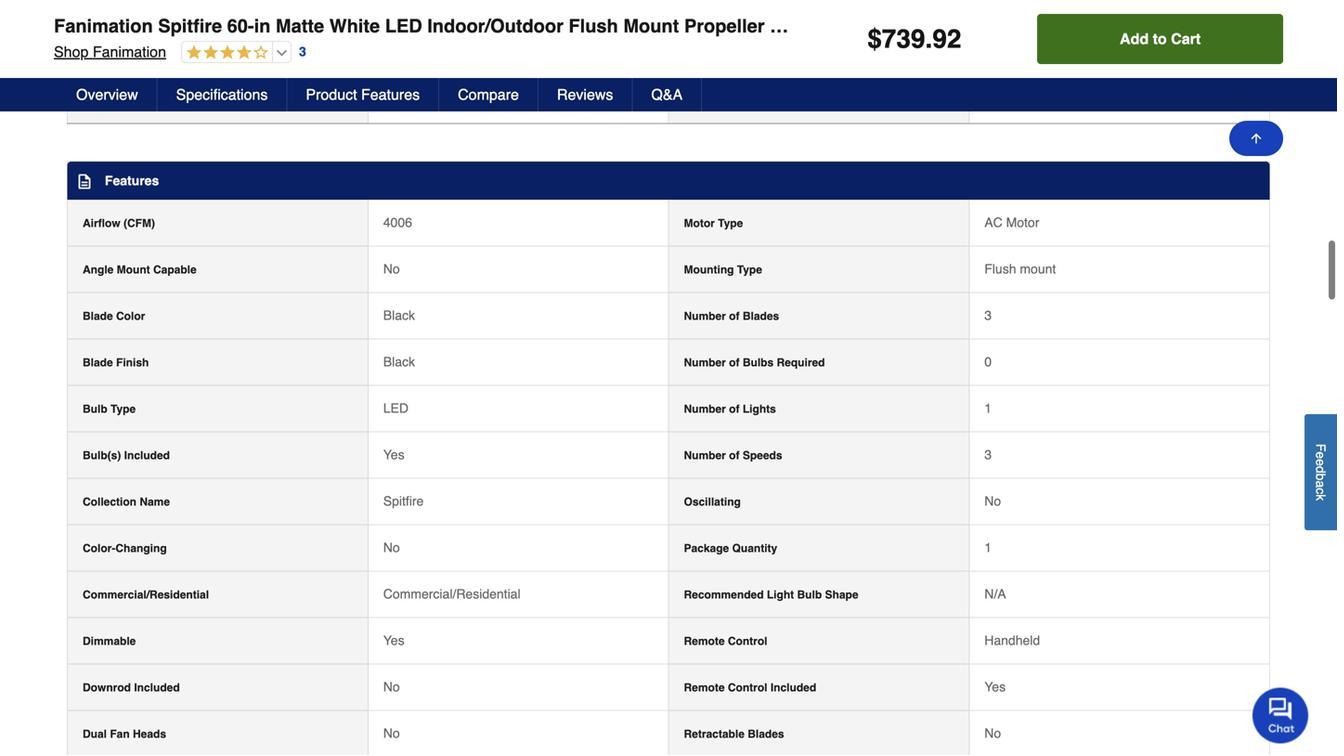 Task type: locate. For each thing, give the bounding box(es) containing it.
white
[[330, 15, 380, 37]]

control up 'retractable blades'
[[728, 681, 768, 694]]

bulb
[[83, 403, 107, 416], [798, 588, 822, 601]]

of for blades
[[729, 310, 740, 323]]

black
[[383, 308, 415, 323], [383, 354, 415, 369]]

fan right dual at the left bottom of the page
[[110, 728, 130, 741]]

1 vertical spatial control
[[728, 681, 768, 694]]

1 vertical spatial blades
[[748, 728, 785, 741]]

great room (over 400 sq. ft.)
[[985, 46, 1154, 61]]

type up 'bulb(s) included'
[[111, 403, 136, 416]]

blade finish
[[83, 356, 149, 369]]

0 vertical spatial features
[[361, 86, 420, 103]]

bulb(s) included
[[83, 449, 170, 462]]

0 horizontal spatial spitfire
[[158, 15, 222, 37]]

1 blade from the top
[[83, 310, 113, 323]]

3
[[299, 44, 306, 59], [985, 308, 992, 323], [985, 447, 992, 462]]

package quantity
[[684, 542, 778, 555]]

$
[[868, 24, 882, 54]]

92
[[933, 24, 962, 54]]

remote down recommended
[[684, 635, 725, 648]]

4 of from the top
[[729, 449, 740, 462]]

shop fanimation
[[54, 43, 166, 60]]

4 number from the top
[[684, 449, 726, 462]]

type up "mounting type"
[[718, 217, 743, 230]]

0 vertical spatial fan
[[837, 15, 870, 37]]

included for no
[[134, 681, 180, 694]]

1 horizontal spatial fan
[[110, 728, 130, 741]]

dimmable
[[83, 635, 136, 648]]

product features button
[[287, 78, 440, 111]]

3 number from the top
[[684, 403, 726, 416]]

flush up reviews at the left top of the page
[[569, 15, 618, 37]]

sq.
[[1118, 46, 1135, 61]]

2 1 from the top
[[985, 540, 992, 555]]

0 vertical spatial blade
[[83, 310, 113, 323]]

light right "with"
[[918, 15, 963, 37]]

1 horizontal spatial bulb
[[798, 588, 822, 601]]

fan left diameter
[[83, 48, 103, 61]]

e up b
[[1314, 459, 1329, 466]]

motor up mounting at right top
[[684, 217, 715, 230]]

led
[[385, 15, 422, 37], [383, 401, 409, 416]]

1 horizontal spatial features
[[361, 86, 420, 103]]

height
[[137, 94, 172, 107]]

color-changing
[[83, 542, 167, 555]]

of
[[729, 310, 740, 323], [729, 356, 740, 369], [729, 403, 740, 416], [729, 449, 740, 462]]

number up number of lights
[[684, 356, 726, 369]]

e
[[1314, 452, 1329, 459], [1314, 459, 1329, 466]]

maximum
[[83, 94, 134, 107]]

1 vertical spatial yes
[[383, 633, 405, 648]]

blade left "finish"
[[83, 356, 113, 369]]

control for handheld
[[728, 635, 768, 648]]

number down mounting at right top
[[684, 310, 726, 323]]

mounting type
[[684, 263, 763, 276]]

2 blade from the top
[[83, 356, 113, 369]]

e up the d
[[1314, 452, 1329, 459]]

1 vertical spatial 1
[[985, 540, 992, 555]]

1 e from the top
[[1314, 452, 1329, 459]]

n/a
[[985, 587, 1007, 601]]

2 vertical spatial 3
[[985, 447, 992, 462]]

number up number of speeds
[[684, 403, 726, 416]]

a
[[1314, 481, 1329, 488]]

0 vertical spatial control
[[728, 635, 768, 648]]

light down "quantity"
[[767, 588, 794, 601]]

features right product
[[361, 86, 420, 103]]

specifications button
[[158, 78, 287, 111]]

handheld
[[985, 633, 1041, 648]]

reviews
[[557, 86, 614, 103]]

0 vertical spatial led
[[385, 15, 422, 37]]

add
[[1120, 30, 1149, 47]]

2 black from the top
[[383, 354, 415, 369]]

fan left "with"
[[837, 15, 870, 37]]

recommended
[[684, 588, 764, 601]]

0 vertical spatial (inches)
[[156, 48, 199, 61]]

type
[[718, 217, 743, 230], [737, 263, 763, 276], [111, 403, 136, 416]]

fanimation up the overview "button"
[[93, 43, 166, 60]]

mount
[[624, 15, 679, 37], [117, 263, 150, 276]]

of left lights
[[729, 403, 740, 416]]

1 horizontal spatial spitfire
[[383, 494, 424, 509]]

compare button
[[440, 78, 539, 111]]

2 vertical spatial fan
[[110, 728, 130, 741]]

number up oscillating
[[684, 449, 726, 462]]

type right mounting at right top
[[737, 263, 763, 276]]

1 vertical spatial type
[[737, 263, 763, 276]]

mount up q&a
[[624, 15, 679, 37]]

3 of from the top
[[729, 403, 740, 416]]

2 number from the top
[[684, 356, 726, 369]]

1 vertical spatial remote
[[684, 635, 725, 648]]

included up heads
[[134, 681, 180, 694]]

light
[[918, 15, 963, 37], [767, 588, 794, 601]]

1 down 0 on the top right
[[985, 401, 992, 416]]

1 vertical spatial fanimation
[[93, 43, 166, 60]]

1 vertical spatial bulb
[[798, 588, 822, 601]]

1 black from the top
[[383, 308, 415, 323]]

mount
[[1020, 261, 1057, 276]]

0 vertical spatial yes
[[383, 447, 405, 462]]

angle
[[83, 263, 114, 276]]

(inches) right diameter
[[156, 48, 199, 61]]

0 horizontal spatial light
[[767, 588, 794, 601]]

in
[[254, 15, 271, 37]]

yes for 3
[[383, 447, 405, 462]]

blades down remote control included on the bottom of the page
[[748, 728, 785, 741]]

1 vertical spatial flush
[[985, 261, 1017, 276]]

blades up bulbs
[[743, 310, 780, 323]]

commercial/residential
[[383, 587, 521, 601], [83, 588, 209, 601]]

1 vertical spatial spitfire
[[383, 494, 424, 509]]

0 vertical spatial black
[[383, 308, 415, 323]]

flush left the mount
[[985, 261, 1017, 276]]

of for bulbs
[[729, 356, 740, 369]]

bulb left shape
[[798, 588, 822, 601]]

cart
[[1172, 30, 1201, 47]]

1 vertical spatial light
[[767, 588, 794, 601]]

0 vertical spatial flush
[[569, 15, 618, 37]]

(inches) right height
[[175, 94, 218, 107]]

0 vertical spatial mount
[[624, 15, 679, 37]]

0 horizontal spatial features
[[105, 173, 159, 188]]

1 vertical spatial features
[[105, 173, 159, 188]]

1 horizontal spatial flush
[[985, 261, 1017, 276]]

1 horizontal spatial light
[[918, 15, 963, 37]]

remote control included
[[684, 681, 817, 694]]

2 of from the top
[[729, 356, 740, 369]]

0 vertical spatial 1
[[985, 401, 992, 416]]

1 vertical spatial (inches)
[[175, 94, 218, 107]]

0 vertical spatial remote
[[968, 15, 1037, 37]]

1 vertical spatial black
[[383, 354, 415, 369]]

bulb up "bulb(s)"
[[83, 403, 107, 416]]

included right "bulb(s)"
[[124, 449, 170, 462]]

no for no
[[383, 726, 400, 741]]

collection
[[83, 496, 137, 509]]

remote for yes
[[684, 681, 725, 694]]

1 for no
[[985, 540, 992, 555]]

0 vertical spatial type
[[718, 217, 743, 230]]

0 vertical spatial bulb
[[83, 403, 107, 416]]

0 vertical spatial spitfire
[[158, 15, 222, 37]]

name
[[140, 496, 170, 509]]

1 vertical spatial fan
[[83, 48, 103, 61]]

11.2
[[383, 92, 408, 107]]

no for yes
[[383, 679, 400, 694]]

shop
[[54, 43, 89, 60]]

0 horizontal spatial flush
[[569, 15, 618, 37]]

fanimation up "shop fanimation"
[[54, 15, 153, 37]]

blades
[[743, 310, 780, 323], [748, 728, 785, 741]]

control for yes
[[728, 681, 768, 694]]

compare
[[458, 86, 519, 103]]

of left speeds
[[729, 449, 740, 462]]

2 vertical spatial yes
[[985, 679, 1006, 694]]

fanimation
[[54, 15, 153, 37], [93, 43, 166, 60]]

(3-
[[1042, 15, 1064, 37]]

2 horizontal spatial fan
[[837, 15, 870, 37]]

1 vertical spatial blade
[[83, 356, 113, 369]]

fan
[[837, 15, 870, 37], [83, 48, 103, 61], [110, 728, 130, 741]]

remote
[[968, 15, 1037, 37], [684, 635, 725, 648], [684, 681, 725, 694]]

blade for 0
[[83, 356, 113, 369]]

1 up n/a
[[985, 540, 992, 555]]

c
[[1314, 488, 1329, 494]]

2 vertical spatial remote
[[684, 681, 725, 694]]

retractable blades
[[684, 728, 785, 741]]

oscillating
[[684, 496, 741, 509]]

flush
[[569, 15, 618, 37], [985, 261, 1017, 276]]

motor type
[[684, 217, 743, 230]]

mounting
[[684, 263, 734, 276]]

0 horizontal spatial mount
[[117, 263, 150, 276]]

mount right the angle
[[117, 263, 150, 276]]

features up the (cfm)
[[105, 173, 159, 188]]

control up remote control included on the bottom of the page
[[728, 635, 768, 648]]

motor right the ac
[[1007, 215, 1040, 230]]

control
[[728, 635, 768, 648], [728, 681, 768, 694]]

motor
[[1007, 215, 1040, 230], [684, 217, 715, 230]]

1 vertical spatial led
[[383, 401, 409, 416]]

1 vertical spatial 3
[[985, 308, 992, 323]]

flush mount
[[985, 261, 1057, 276]]

blade left color
[[83, 310, 113, 323]]

no for 1
[[383, 540, 400, 555]]

1 1 from the top
[[985, 401, 992, 416]]

of left bulbs
[[729, 356, 740, 369]]

1 horizontal spatial commercial/residential
[[383, 587, 521, 601]]

blade for 3
[[83, 310, 113, 323]]

features
[[361, 86, 420, 103], [105, 173, 159, 188]]

of down "mounting type"
[[729, 310, 740, 323]]

1 control from the top
[[728, 635, 768, 648]]

dual fan heads
[[83, 728, 166, 741]]

2 control from the top
[[728, 681, 768, 694]]

b
[[1314, 473, 1329, 481]]

remote up great
[[968, 15, 1037, 37]]

1 of from the top
[[729, 310, 740, 323]]

remote up retractable
[[684, 681, 725, 694]]

included
[[124, 449, 170, 462], [134, 681, 180, 694], [771, 681, 817, 694]]

propeller
[[685, 15, 765, 37]]

room
[[1021, 46, 1056, 61]]

1 horizontal spatial mount
[[624, 15, 679, 37]]

1 number from the top
[[684, 310, 726, 323]]



Task type: vqa. For each thing, say whether or not it's contained in the screenshot.


Task type: describe. For each thing, give the bounding box(es) containing it.
of for speeds
[[729, 449, 740, 462]]

(over
[[1059, 46, 1089, 61]]

type for ac
[[718, 217, 743, 230]]

number of blades
[[684, 310, 780, 323]]

retractable
[[684, 728, 745, 741]]

quantity
[[733, 542, 778, 555]]

blade color
[[83, 310, 145, 323]]

number for number of bulbs required
[[684, 356, 726, 369]]

1 for led
[[985, 401, 992, 416]]

color-
[[83, 542, 116, 555]]

f
[[1314, 444, 1329, 452]]

ceiling
[[770, 15, 832, 37]]

collection name
[[83, 496, 170, 509]]

number of lights
[[684, 403, 776, 416]]

remote control
[[684, 635, 768, 648]]

notes image
[[77, 174, 92, 189]]

d
[[1314, 466, 1329, 473]]

with
[[876, 15, 913, 37]]

0 horizontal spatial bulb
[[83, 403, 107, 416]]

arrow up image
[[1250, 131, 1264, 146]]

1 vertical spatial mount
[[117, 263, 150, 276]]

0 horizontal spatial commercial/residential
[[83, 588, 209, 601]]

yes for handheld
[[383, 633, 405, 648]]

blade)
[[1064, 15, 1121, 37]]

bulb(s)
[[83, 449, 121, 462]]

0 vertical spatial blades
[[743, 310, 780, 323]]

weight (lbs.)
[[684, 94, 751, 107]]

3 for black
[[985, 308, 992, 323]]

add to cart
[[1120, 30, 1201, 47]]

739
[[882, 24, 926, 54]]

indoor/outdoor
[[428, 15, 564, 37]]

speeds
[[743, 449, 783, 462]]

airflow
[[83, 217, 120, 230]]

specifications
[[176, 86, 268, 103]]

bulbs
[[743, 356, 774, 369]]

number for number of speeds
[[684, 449, 726, 462]]

remote for handheld
[[684, 635, 725, 648]]

of for lights
[[729, 403, 740, 416]]

maximum height (inches)
[[83, 94, 218, 107]]

2 vertical spatial type
[[111, 403, 136, 416]]

0
[[985, 354, 992, 369]]

(inches) for maximum height (inches)
[[175, 94, 218, 107]]

recommended light bulb shape
[[684, 588, 859, 601]]

package
[[684, 542, 729, 555]]

number for number of blades
[[684, 310, 726, 323]]

f e e d b a c k button
[[1305, 414, 1338, 530]]

number for number of lights
[[684, 403, 726, 416]]

q&a button
[[633, 78, 702, 111]]

400
[[1093, 46, 1114, 61]]

great
[[985, 46, 1018, 61]]

reviews button
[[539, 78, 633, 111]]

color
[[116, 310, 145, 323]]

2 e from the top
[[1314, 459, 1329, 466]]

q&a
[[652, 86, 683, 103]]

lights
[[743, 403, 776, 416]]

diameter
[[106, 48, 153, 61]]

f e e d b a c k
[[1314, 444, 1329, 501]]

ac
[[985, 215, 1003, 230]]

downrod included
[[83, 681, 180, 694]]

changing
[[115, 542, 167, 555]]

required
[[777, 356, 825, 369]]

(inches) for fan diameter (inches)
[[156, 48, 199, 61]]

60-
[[227, 15, 254, 37]]

product features
[[306, 86, 420, 103]]

included up 'retractable blades'
[[771, 681, 817, 694]]

add to cart button
[[1038, 14, 1284, 64]]

overview
[[76, 86, 138, 103]]

airflow (cfm)
[[83, 217, 155, 230]]

type for flush
[[737, 263, 763, 276]]

chat invite button image
[[1253, 687, 1310, 744]]

4006
[[383, 215, 412, 230]]

features inside button
[[361, 86, 420, 103]]

black for 0
[[383, 354, 415, 369]]

3 for yes
[[985, 447, 992, 462]]

heads
[[133, 728, 166, 741]]

1 horizontal spatial motor
[[1007, 215, 1040, 230]]

fan diameter (inches)
[[83, 48, 199, 61]]

overview button
[[58, 78, 158, 111]]

downrod
[[83, 681, 131, 694]]

dual
[[83, 728, 107, 741]]

bulb type
[[83, 403, 136, 416]]

(cfm)
[[124, 217, 155, 230]]

shape
[[825, 588, 859, 601]]

0 vertical spatial light
[[918, 15, 963, 37]]

no for flush mount
[[383, 261, 400, 276]]

number of bulbs required
[[684, 356, 825, 369]]

to
[[1153, 30, 1167, 47]]

k
[[1314, 494, 1329, 501]]

$ 739 . 92
[[868, 24, 962, 54]]

0 vertical spatial 3
[[299, 44, 306, 59]]

0 vertical spatial fanimation
[[54, 15, 153, 37]]

0 horizontal spatial motor
[[684, 217, 715, 230]]

included for yes
[[124, 449, 170, 462]]

0 horizontal spatial fan
[[83, 48, 103, 61]]

black for 3
[[383, 308, 415, 323]]

ac motor
[[985, 215, 1040, 230]]

angle mount capable
[[83, 263, 197, 276]]

3.7 stars image
[[182, 45, 268, 62]]

number of speeds
[[684, 449, 783, 462]]

fanimation spitfire 60-in matte white led indoor/outdoor flush mount propeller ceiling fan with light remote (3-blade)
[[54, 15, 1121, 37]]

(lbs.)
[[724, 94, 751, 107]]

weight
[[684, 94, 721, 107]]



